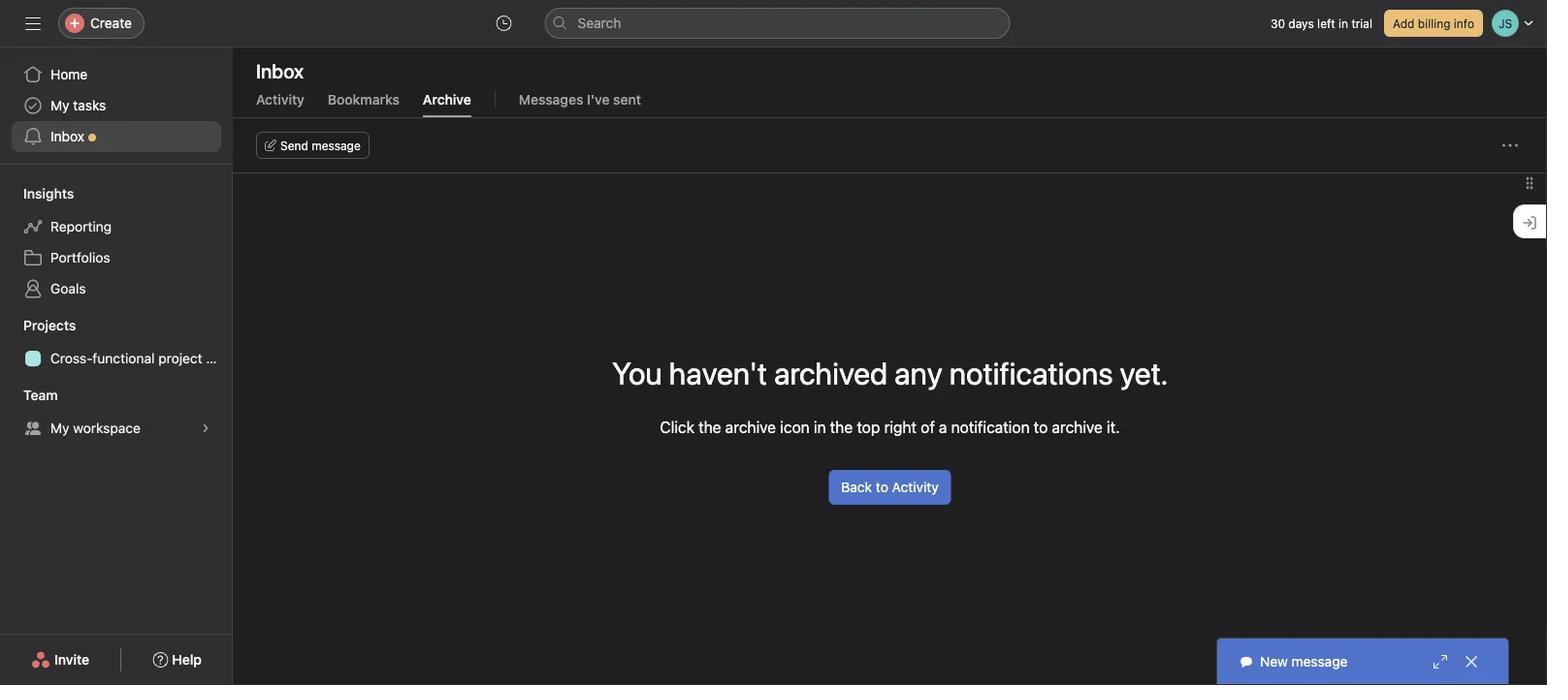 Task type: vqa. For each thing, say whether or not it's contained in the screenshot.
left in
yes



Task type: locate. For each thing, give the bounding box(es) containing it.
my inside my workspace link
[[50, 420, 69, 436]]

you
[[612, 355, 662, 392]]

my left tasks
[[50, 97, 69, 113]]

home link
[[12, 59, 221, 90]]

inbox link
[[12, 121, 221, 152]]

my
[[50, 97, 69, 113], [50, 420, 69, 436]]

1 vertical spatial inbox
[[50, 129, 84, 145]]

0 horizontal spatial archive
[[725, 419, 776, 437]]

you haven't archived any notifications yet.
[[612, 355, 1168, 392]]

a
[[939, 419, 947, 437]]

trial
[[1352, 16, 1372, 30]]

insights
[[23, 186, 74, 202]]

archive
[[423, 92, 471, 108]]

help
[[172, 652, 202, 668]]

activity right back
[[892, 480, 939, 496]]

search
[[578, 15, 621, 31]]

bookmarks
[[328, 92, 399, 108]]

expand new message image
[[1433, 655, 1448, 670]]

my inside my tasks link
[[50, 97, 69, 113]]

archive left icon
[[725, 419, 776, 437]]

0 vertical spatial my
[[50, 97, 69, 113]]

in right icon
[[814, 419, 826, 437]]

activity
[[256, 92, 304, 108], [892, 480, 939, 496]]

activity up the send
[[256, 92, 304, 108]]

left
[[1317, 16, 1335, 30]]

1 archive from the left
[[725, 419, 776, 437]]

the right click at the left bottom of page
[[699, 419, 721, 437]]

0 vertical spatial in
[[1339, 16, 1348, 30]]

0 horizontal spatial the
[[699, 419, 721, 437]]

to right notification
[[1034, 419, 1048, 437]]

info
[[1454, 16, 1474, 30]]

inbox down my tasks
[[50, 129, 84, 145]]

sent
[[613, 92, 641, 108]]

archive
[[725, 419, 776, 437], [1052, 419, 1103, 437]]

activity inside button
[[892, 480, 939, 496]]

my for my tasks
[[50, 97, 69, 113]]

tasks
[[73, 97, 106, 113]]

i've
[[587, 92, 610, 108]]

0 horizontal spatial inbox
[[50, 129, 84, 145]]

inbox inside global element
[[50, 129, 84, 145]]

0 vertical spatial inbox
[[256, 59, 304, 82]]

home
[[50, 66, 88, 82]]

1 my from the top
[[50, 97, 69, 113]]

cross-functional project plan
[[50, 351, 233, 367]]

2 archive from the left
[[1052, 419, 1103, 437]]

1 vertical spatial to
[[876, 480, 888, 496]]

to
[[1034, 419, 1048, 437], [876, 480, 888, 496]]

cross-functional project plan link
[[12, 343, 233, 374]]

1 vertical spatial activity
[[892, 480, 939, 496]]

invite
[[54, 652, 89, 668]]

help button
[[140, 643, 214, 678]]

messages i've sent
[[519, 92, 641, 108]]

archive link
[[423, 92, 471, 117]]

1 horizontal spatial activity
[[892, 480, 939, 496]]

2 my from the top
[[50, 420, 69, 436]]

in right left
[[1339, 16, 1348, 30]]

the
[[699, 419, 721, 437], [830, 419, 853, 437]]

0 vertical spatial activity
[[256, 92, 304, 108]]

icon
[[780, 419, 810, 437]]

send message
[[280, 139, 361, 152]]

billing
[[1418, 16, 1451, 30]]

plan
[[206, 351, 233, 367]]

1 horizontal spatial in
[[1339, 16, 1348, 30]]

archive left it.
[[1052, 419, 1103, 437]]

goals
[[50, 281, 86, 297]]

30
[[1271, 16, 1285, 30]]

in
[[1339, 16, 1348, 30], [814, 419, 826, 437]]

1 the from the left
[[699, 419, 721, 437]]

search button
[[545, 8, 1010, 39]]

0 horizontal spatial in
[[814, 419, 826, 437]]

0 vertical spatial to
[[1034, 419, 1048, 437]]

0 horizontal spatial to
[[876, 480, 888, 496]]

30 days left in trial
[[1271, 16, 1372, 30]]

my workspace link
[[12, 413, 221, 444]]

to right back
[[876, 480, 888, 496]]

workspace
[[73, 420, 141, 436]]

messages i've sent link
[[519, 92, 641, 117]]

1 horizontal spatial the
[[830, 419, 853, 437]]

close image
[[1464, 655, 1479, 670]]

messages
[[519, 92, 583, 108]]

click the archive icon in the top right of a notification to archive it.
[[660, 419, 1120, 437]]

inbox up activity link
[[256, 59, 304, 82]]

bookmarks link
[[328, 92, 399, 117]]

2 the from the left
[[830, 419, 853, 437]]

click
[[660, 419, 694, 437]]

right
[[884, 419, 917, 437]]

my down team on the bottom left of page
[[50, 420, 69, 436]]

inbox
[[256, 59, 304, 82], [50, 129, 84, 145]]

to inside button
[[876, 480, 888, 496]]

1 horizontal spatial archive
[[1052, 419, 1103, 437]]

the left 'top'
[[830, 419, 853, 437]]

1 vertical spatial my
[[50, 420, 69, 436]]



Task type: describe. For each thing, give the bounding box(es) containing it.
hide sidebar image
[[25, 16, 41, 31]]

add billing info
[[1393, 16, 1474, 30]]

projects
[[23, 318, 76, 334]]

of
[[921, 419, 935, 437]]

invite button
[[18, 643, 102, 678]]

send
[[280, 139, 308, 152]]

my tasks
[[50, 97, 106, 113]]

project
[[158, 351, 202, 367]]

notifications yet.
[[949, 355, 1168, 392]]

create
[[90, 15, 132, 31]]

1 vertical spatial in
[[814, 419, 826, 437]]

global element
[[0, 48, 233, 164]]

see details, my workspace image
[[200, 423, 211, 435]]

history image
[[496, 16, 512, 31]]

projects element
[[0, 308, 233, 378]]

create button
[[58, 8, 144, 39]]

activity link
[[256, 92, 304, 117]]

add
[[1393, 16, 1415, 30]]

insights element
[[0, 177, 233, 308]]

archived
[[774, 355, 888, 392]]

it.
[[1107, 419, 1120, 437]]

portfolios
[[50, 250, 110, 266]]

insights button
[[0, 184, 74, 204]]

send message button
[[256, 132, 369, 159]]

search list box
[[545, 8, 1010, 39]]

new message
[[1260, 654, 1348, 670]]

teams element
[[0, 378, 233, 448]]

my workspace
[[50, 420, 141, 436]]

haven't
[[669, 355, 767, 392]]

message
[[312, 139, 361, 152]]

back
[[841, 480, 872, 496]]

0 horizontal spatial activity
[[256, 92, 304, 108]]

cross-
[[50, 351, 93, 367]]

team button
[[0, 386, 58, 405]]

more actions image
[[1502, 138, 1518, 153]]

any
[[894, 355, 943, 392]]

reporting link
[[12, 211, 221, 242]]

goals link
[[12, 274, 221, 305]]

reporting
[[50, 219, 112, 235]]

portfolios link
[[12, 242, 221, 274]]

my for my workspace
[[50, 420, 69, 436]]

1 horizontal spatial inbox
[[256, 59, 304, 82]]

add billing info button
[[1384, 10, 1483, 37]]

top
[[857, 419, 880, 437]]

notification
[[951, 419, 1030, 437]]

team
[[23, 387, 58, 403]]

projects button
[[0, 316, 76, 336]]

days
[[1288, 16, 1314, 30]]

my tasks link
[[12, 90, 221, 121]]

back to activity button
[[829, 470, 951, 505]]

functional
[[93, 351, 155, 367]]

1 horizontal spatial to
[[1034, 419, 1048, 437]]

back to activity
[[841, 480, 939, 496]]



